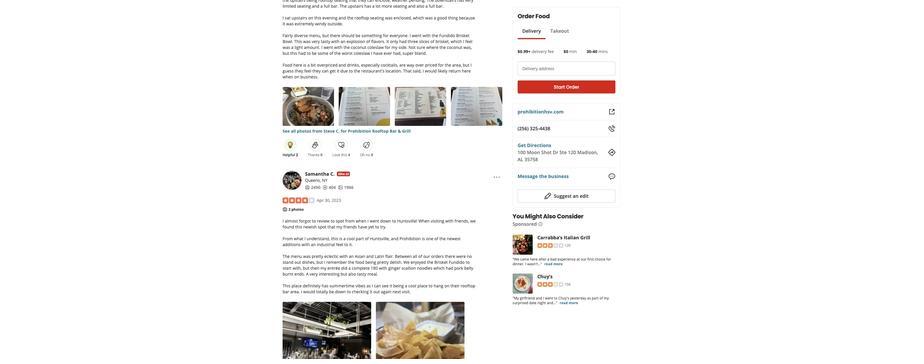 Task type: describe. For each thing, give the bounding box(es) containing it.
to up that
[[331, 219, 335, 224]]

1 horizontal spatial had
[[399, 39, 407, 44]]

was right seating on the top
[[385, 15, 393, 21]]

read more for chuy's
[[560, 301, 578, 306]]

1 vertical spatial photos
[[292, 208, 304, 213]]

delivery tab panel
[[518, 39, 574, 42]]

a inside from what i understand, this is a cool part of huntsville, and prohibition is one of the newest additions with an industrial feel to it.
[[344, 236, 346, 242]]

drinks,
[[347, 62, 360, 68]]

but down did
[[341, 272, 347, 277]]

here inside '"we came here after a bad experience at our first choice for dinner. i wasn't…"'
[[530, 257, 538, 262]]

there inside the menu was pretty eclectic with an asian and latin flair. between all of our orders there were no stand out dishes, but i remember the food being pretty delish. we enjoyed the brisket fundido to start with, but then my entrée did a complete 180 with ginger scallion noodles which had pork belly burnt ends. a very interesting but also tasty meal.
[[445, 254, 455, 260]]

suggest an edit
[[554, 193, 589, 200]]

because
[[459, 15, 475, 21]]

on inside this place definitely has summertime vibes as i can see it being a cool place to hang on their rooftop bar area.  i would totally be down to checking it out again next visit.
[[445, 284, 450, 289]]

for up "it"
[[383, 33, 389, 39]]

it right see
[[390, 284, 392, 289]]

and…"
[[547, 301, 558, 306]]

food inside food here is a bit overpriced and drinks, especially cocktails, are way over priced for the area, but i guess they feel they can get it due to the restaurant's location. that said, i would likely return here when on business.
[[283, 62, 292, 68]]

with inside "i almost forgot to review to spot from when i went down to huntsville! when visiting with friends, we found this newish spot that my friends have yet to try."
[[445, 219, 454, 224]]

i up yet
[[368, 219, 369, 224]]

i down meal.
[[372, 284, 373, 289]]

0 horizontal spatial had
[[298, 51, 306, 56]]

what
[[294, 236, 304, 242]]

0 horizontal spatial be
[[312, 51, 317, 56]]

24 directions v2 image
[[609, 149, 616, 156]]

0 horizontal spatial pretty
[[312, 254, 323, 260]]

can inside food here is a bit overpriced and drinks, especially cocktails, are way over priced for the area, but i guess they feel they can get it due to the restaurant's location. that said, i would likely return here when on business.
[[322, 68, 329, 74]]

can inside this place definitely has summertime vibes as i can see it being a cool place to hang on their rooftop bar area.  i would totally be down to checking it out again next visit.
[[374, 284, 381, 289]]

we
[[404, 260, 410, 266]]

tab list containing delivery
[[518, 27, 574, 39]]

message the business
[[518, 174, 569, 180]]

i up especially
[[371, 51, 372, 56]]

2 they from the left
[[313, 68, 321, 74]]

bland.
[[415, 51, 427, 56]]

an inside the menu was pretty eclectic with an asian and latin flair. between all of our orders there were no stand out dishes, but i remember the food being pretty delish. we enjoyed the brisket fundido to start with, but then my entrée did a complete 180 with ginger scallion noodles which had pork belly burnt ends. a very interesting but also tasty meal.
[[349, 254, 354, 260]]

a inside food here is a bit overpriced and drinks, especially cocktails, are way over priced for the area, but i guess they feel they can get it due to the restaurant's location. that said, i would likely return here when on business.
[[308, 62, 310, 68]]

16 camera v2 image
[[283, 207, 287, 212]]

very inside the menu was pretty eclectic with an asian and latin flair. between all of our orders there were no stand out dishes, but i remember the food being pretty delish. we enjoyed the brisket fundido to start with, but then my entrée did a complete 180 with ginger scallion noodles which had pork belly burnt ends. a very interesting but also tasty meal.
[[310, 272, 318, 277]]

0 horizontal spatial prohibition
[[348, 129, 371, 134]]

3 star rating image for carrabba's italian grill
[[538, 244, 564, 249]]

friends,
[[455, 219, 469, 224]]

with up 'worst'
[[334, 45, 343, 50]]

120 inside get directions 100 moon shot dr ste 120 madison, al 35758
[[568, 149, 576, 156]]

part inside from what i understand, this is a cool part of huntsville, and prohibition is one of the newest additions with an industrial feel to it.
[[356, 236, 364, 242]]

first
[[588, 257, 594, 262]]

0 vertical spatial here
[[293, 62, 302, 68]]

156
[[565, 282, 571, 287]]

1 vertical spatial pretty
[[377, 260, 389, 266]]

24 external link v2 image
[[609, 108, 616, 116]]

stand
[[283, 260, 294, 266]]

three
[[408, 39, 418, 44]]

sure
[[417, 45, 425, 50]]

menu,
[[309, 33, 321, 39]]

address
[[539, 66, 555, 71]]

the down brisket,
[[440, 45, 446, 50]]

i up three
[[410, 33, 411, 39]]

was down bowl.
[[283, 45, 290, 50]]

"we
[[513, 257, 520, 262]]

elite 23 link
[[337, 172, 350, 177]]

orders
[[431, 254, 444, 260]]

0 vertical spatial all
[[291, 129, 296, 134]]

would inside food here is a bit overpriced and drinks, especially cocktails, are way over priced for the area, but i guess they feel they can get it due to the restaurant's location. that said, i would likely return here when on business.
[[425, 68, 437, 74]]

belly
[[464, 266, 473, 271]]

message
[[518, 174, 538, 180]]

area.
[[290, 290, 300, 295]]

feel inside from what i understand, this is a cool part of huntsville, and prohibition is one of the newest additions with an industrial feel to it.
[[336, 242, 343, 248]]

4 star rating image
[[283, 198, 315, 204]]

have inside "i almost forgot to review to spot from when i went down to huntsville! when visiting with friends, we found this newish spot that my friends have yet to try."
[[358, 225, 367, 230]]

with up the slices
[[423, 33, 431, 39]]

message the business button
[[518, 173, 569, 180]]

100
[[518, 149, 526, 156]]

16 info v2 image
[[538, 222, 543, 227]]

of right one
[[435, 236, 439, 242]]

2490
[[311, 185, 321, 191]]

helpful 2
[[283, 153, 298, 158]]

business
[[549, 174, 569, 180]]

to inside food here is a bit overpriced and drinks, especially cocktails, are way over priced for the area, but i guess they feel they can get it due to the restaurant's location. that said, i would likely return here when on business.
[[349, 68, 353, 74]]

thanks 0
[[308, 153, 323, 158]]

with inside from what i understand, this is a cool part of huntsville, and prohibition is one of the newest additions with an industrial feel to it.
[[302, 242, 310, 248]]

for down "it"
[[385, 45, 391, 50]]

side.
[[399, 45, 408, 50]]

went inside ""my girlfriend and i went to chuy's yesterday as part of my surprised date night and…""
[[545, 296, 553, 301]]

the inside button
[[539, 174, 547, 180]]

review
[[317, 219, 330, 224]]

night
[[538, 301, 546, 306]]

fairly
[[283, 33, 293, 39]]

was down sat at the top
[[286, 21, 294, 27]]

delivery for delivery
[[523, 28, 541, 34]]

30,
[[325, 198, 331, 204]]

to left huntsville! on the left bottom of the page
[[392, 219, 396, 224]]

being inside the menu was pretty eclectic with an asian and latin flair. between all of our orders there were no stand out dishes, but i remember the food being pretty delish. we enjoyed the brisket fundido to start with, but then my entrée did a complete 180 with ginger scallion noodles which had pork belly burnt ends. a very interesting but also tasty meal.
[[366, 260, 376, 266]]

this left 4 at the left top of page
[[341, 153, 347, 158]]

the inside from what i understand, this is a cool part of huntsville, and prohibition is one of the newest additions with an industrial feel to it.
[[440, 236, 446, 242]]

at
[[577, 257, 580, 262]]

apr 30, 2023
[[317, 198, 341, 204]]

(0 reactions) element for oh no 0
[[371, 153, 373, 158]]

i right area,
[[471, 62, 472, 68]]

worst
[[342, 51, 353, 56]]

noodles
[[417, 266, 433, 271]]

$0 min
[[564, 49, 577, 54]]

1 horizontal spatial spot
[[336, 219, 344, 224]]

0 vertical spatial coleslaw
[[368, 45, 384, 50]]

tasty inside the menu was pretty eclectic with an asian and latin flair. between all of our orders there were no stand out dishes, but i remember the food being pretty delish. we enjoyed the brisket fundido to start with, but then my entrée did a complete 180 with ginger scallion noodles which had pork belly burnt ends. a very interesting but also tasty meal.
[[357, 272, 367, 277]]

1 horizontal spatial 2
[[296, 153, 298, 158]]

order inside button
[[566, 84, 579, 91]]

steve
[[324, 129, 335, 134]]

samantha c.
[[305, 171, 335, 178]]

tasty inside fairly diverse menu, but there should be something for everyone. i went with the fundido brisket bowl. this was very tasty with an explosion of flavors. it only had three slices of brisket, which i feel was a light amount. i went with the coconut coleslaw for my side. not sure where the coconut was, but this had to be some of the worst coleslaw i have ever had, super bland.
[[321, 39, 330, 44]]

2 horizontal spatial is
[[422, 236, 425, 242]]

evening
[[323, 15, 338, 21]]

especially
[[361, 62, 380, 68]]

where
[[427, 45, 439, 50]]

16 review v2 image
[[323, 186, 328, 190]]

went up three
[[412, 33, 422, 39]]

yesterday
[[570, 296, 587, 301]]

to inside fairly diverse menu, but there should be something for everyone. i went with the fundido brisket bowl. this was very tasty with an explosion of flavors. it only had three slices of brisket, which i feel was a light amount. i went with the coconut coleslaw for my side. not sure where the coconut was, but this had to be some of the worst coleslaw i have ever had, super bland.
[[307, 51, 311, 56]]

for right steve
[[341, 129, 347, 134]]

and inside ""my girlfriend and i went to chuy's yesterday as part of my surprised date night and…""
[[536, 296, 542, 301]]

sat
[[285, 15, 291, 21]]

meal.
[[368, 272, 378, 277]]

when inside food here is a bit overpriced and drinks, especially cocktails, are way over priced for the area, but i guess they feel they can get it due to the restaurant's location. that said, i would likely return here when on business.
[[283, 74, 293, 80]]

i up the some
[[321, 45, 323, 50]]

photos element
[[338, 185, 354, 191]]

this place definitely has summertime vibes as i can see it being a cool place to hang on their rooftop bar area.  i would totally be down to checking it out again next visit.
[[283, 284, 475, 295]]

feel inside food here is a bit overpriced and drinks, especially cocktails, are way over priced for the area, but i guess they feel they can get it due to the restaurant's location. that said, i would likely return here when on business.
[[304, 68, 311, 74]]

0 vertical spatial photos
[[297, 129, 311, 134]]

0 vertical spatial grill
[[402, 129, 411, 134]]

"we came here after a bad experience at our first choice for dinner. i wasn't…"
[[513, 257, 611, 267]]

delivery for delivery address
[[523, 66, 538, 71]]

see
[[382, 284, 389, 289]]

the up 'worst'
[[344, 45, 350, 50]]

order food
[[518, 12, 550, 20]]

chuy's
[[559, 296, 570, 301]]

16 photos v2 image
[[338, 186, 343, 190]]

of down yet
[[365, 236, 369, 242]]

brisket inside the menu was pretty eclectic with an asian and latin flair. between all of our orders there were no stand out dishes, but i remember the food being pretty delish. we enjoyed the brisket fundido to start with, but then my entrée did a complete 180 with ginger scallion noodles which had pork belly burnt ends. a very interesting but also tasty meal.
[[435, 260, 448, 266]]

see
[[283, 129, 290, 134]]

entrée
[[328, 266, 340, 271]]

to inside ""my girlfriend and i went to chuy's yesterday as part of my surprised date night and…""
[[554, 296, 558, 301]]

from
[[283, 236, 293, 242]]

extremely
[[295, 21, 314, 27]]

al
[[518, 157, 524, 163]]

1 horizontal spatial food
[[536, 12, 550, 20]]

i right said,
[[423, 68, 424, 74]]

an inside from what i understand, this is a cool part of huntsville, and prohibition is one of the newest additions with an industrial feel to it.
[[311, 242, 316, 248]]

the left the food
[[348, 260, 354, 266]]

the left 'worst'
[[335, 51, 341, 56]]

the down drinks,
[[354, 68, 360, 74]]

of inside the menu was pretty eclectic with an asian and latin flair. between all of our orders there were no stand out dishes, but i remember the food being pretty delish. we enjoyed the brisket fundido to start with, but then my entrée did a complete 180 with ginger scallion noodles which had pork belly burnt ends. a very interesting but also tasty meal.
[[419, 254, 422, 260]]

1 place from the left
[[292, 284, 302, 289]]

newest
[[447, 236, 461, 242]]

for inside food here is a bit overpriced and drinks, especially cocktails, are way over priced for the area, but i guess they feel they can get it due to the restaurant's location. that said, i would likely return here when on business.
[[438, 62, 444, 68]]

was up amount.
[[303, 39, 311, 44]]

be inside this place definitely has summertime vibes as i can see it being a cool place to hang on their rooftop bar area.  i would totally be down to checking it out again next visit.
[[329, 290, 334, 295]]

2 photos link
[[289, 208, 304, 213]]

the up noodles
[[427, 260, 434, 266]]

to down summertime
[[347, 290, 351, 295]]

our inside the menu was pretty eclectic with an asian and latin flair. between all of our orders there were no stand out dishes, but i remember the food being pretty delish. we enjoyed the brisket fundido to start with, but then my entrée did a complete 180 with ginger scallion noodles which had pork belly burnt ends. a very interesting but also tasty meal.
[[424, 254, 430, 260]]

our inside '"we came here after a bad experience at our first choice for dinner. i wasn't…"'
[[581, 257, 587, 262]]

0 horizontal spatial order
[[518, 12, 535, 20]]

being inside this place definitely has summertime vibes as i can see it being a cool place to hang on their rooftop bar area.  i would totally be down to checking it out again next visit.
[[393, 284, 404, 289]]

over
[[416, 62, 424, 68]]

brisket inside fairly diverse menu, but there should be something for everyone. i went with the fundido brisket bowl. this was very tasty with an explosion of flavors. it only had three slices of brisket, which i feel was a light amount. i went with the coconut coleslaw for my side. not sure where the coconut was, but this had to be some of the worst coleslaw i have ever had, super bland.
[[456, 33, 470, 39]]

is inside food here is a bit overpriced and drinks, especially cocktails, are way over priced for the area, but i guess they feel they can get it due to the restaurant's location. that said, i would likely return here when on business.
[[303, 62, 306, 68]]

2 coconut from the left
[[447, 45, 463, 50]]

chuy's link
[[538, 274, 553, 280]]

get
[[518, 142, 526, 149]]

super
[[403, 51, 414, 56]]

0 horizontal spatial spot
[[318, 225, 327, 230]]

but up a
[[303, 266, 310, 271]]

Order delivery text field
[[518, 62, 616, 76]]

next
[[393, 290, 401, 295]]

one
[[426, 236, 434, 242]]

an inside button
[[573, 193, 579, 200]]

to up "newish" at the bottom left
[[312, 219, 316, 224]]

with up remember
[[340, 254, 348, 260]]

would inside this place definitely has summertime vibes as i can see it being a cool place to hang on their rooftop bar area.  i would totally be down to checking it out again next visit.
[[303, 290, 315, 295]]

start
[[283, 266, 292, 271]]

fundido inside the menu was pretty eclectic with an asian and latin flair. between all of our orders there were no stand out dishes, but i remember the food being pretty delish. we enjoyed the brisket fundido to start with, but then my entrée did a complete 180 with ginger scallion noodles which had pork belly burnt ends. a very interesting but also tasty meal.
[[449, 260, 465, 266]]

my inside ""my girlfriend and i went to chuy's yesterday as part of my surprised date night and…""
[[604, 296, 609, 301]]

of inside ""my girlfriend and i went to chuy's yesterday as part of my surprised date night and…""
[[600, 296, 603, 301]]

see all photos from steve c. for prohibition rooftop bar & grill
[[283, 129, 411, 134]]

1 horizontal spatial is
[[339, 236, 342, 242]]

but right menu,
[[322, 33, 329, 39]]

prohibitionhsv.com link
[[518, 109, 564, 115]]

the inside i sat upstairs on this evening and the rooftop seating was enclosed, which was a good thing because it was extremely windy outside.
[[347, 15, 354, 21]]

with right 180
[[379, 266, 387, 271]]

as inside this place definitely has summertime vibes as i can see it being a cool place to hang on their rooftop bar area.  i would totally be down to checking it out again next visit.
[[367, 284, 371, 289]]

carrabba's italian grill image
[[513, 235, 533, 255]]

ny
[[322, 178, 328, 184]]

2 place from the left
[[418, 284, 428, 289]]

helpful
[[283, 153, 295, 158]]

apr
[[317, 198, 324, 204]]

fundido inside fairly diverse menu, but there should be something for everyone. i went with the fundido brisket bowl. this was very tasty with an explosion of flavors. it only had three slices of brisket, which i feel was a light amount. i went with the coconut coleslaw for my side. not sure where the coconut was, but this had to be some of the worst coleslaw i have ever had, super bland.
[[439, 33, 455, 39]]

1 horizontal spatial here
[[462, 68, 471, 74]]

i right area.
[[301, 290, 302, 295]]

it right the checking
[[370, 290, 372, 295]]

have inside fairly diverse menu, but there should be something for everyone. i went with the fundido brisket bowl. this was very tasty with an explosion of flavors. it only had three slices of brisket, which i feel was a light amount. i went with the coconut coleslaw for my side. not sure where the coconut was, but this had to be some of the worst coleslaw i have ever had, super bland.
[[374, 51, 383, 56]]

start
[[554, 84, 565, 91]]

23
[[346, 172, 349, 177]]

between
[[395, 254, 412, 260]]

of right the some
[[330, 51, 333, 56]]

feel inside fairly diverse menu, but there should be something for everyone. i went with the fundido brisket bowl. this was very tasty with an explosion of flavors. it only had three slices of brisket, which i feel was a light amount. i went with the coconut coleslaw for my side. not sure where the coconut was, but this had to be some of the worst coleslaw i have ever had, super bland.
[[466, 39, 473, 44]]

again
[[381, 290, 392, 295]]

min
[[570, 49, 577, 54]]

0 vertical spatial no
[[366, 153, 370, 158]]

also
[[348, 272, 356, 277]]

my inside the menu was pretty eclectic with an asian and latin flair. between all of our orders there were no stand out dishes, but i remember the food being pretty delish. we enjoyed the brisket fundido to start with, but then my entrée did a complete 180 with ginger scallion noodles which had pork belly burnt ends. a very interesting but also tasty meal.
[[321, 266, 327, 271]]

friends element
[[305, 185, 321, 191]]

a inside i sat upstairs on this evening and the rooftop seating was enclosed, which was a good thing because it was extremely windy outside.
[[434, 15, 436, 21]]

bit
[[311, 62, 316, 68]]

but down bowl.
[[283, 51, 289, 56]]

has
[[322, 284, 329, 289]]

love this 4
[[333, 153, 350, 158]]

to left hang
[[429, 284, 433, 289]]

which inside i sat upstairs on this evening and the rooftop seating was enclosed, which was a good thing because it was extremely windy outside.
[[413, 15, 424, 21]]

to right yet
[[375, 225, 379, 230]]

asian
[[355, 254, 365, 260]]

"my girlfriend and i went to chuy's yesterday as part of my surprised date night and…"
[[513, 296, 609, 306]]

1 0 from the left
[[321, 153, 323, 158]]

but up then
[[317, 260, 323, 266]]

35758
[[525, 157, 538, 163]]

with down outside.
[[331, 39, 340, 44]]

huntsville,
[[370, 236, 390, 242]]

dr
[[553, 149, 559, 156]]

additions
[[283, 242, 301, 248]]

latin
[[375, 254, 384, 260]]

i inside i sat upstairs on this evening and the rooftop seating was enclosed, which was a good thing because it was extremely windy outside.
[[283, 15, 284, 21]]



Task type: locate. For each thing, give the bounding box(es) containing it.
all up enjoyed
[[413, 254, 417, 260]]

0 vertical spatial this
[[294, 39, 302, 44]]

place up area.
[[292, 284, 302, 289]]

0 vertical spatial read more
[[545, 262, 563, 267]]

fee
[[548, 49, 554, 54]]

were
[[456, 254, 466, 260]]

went up yet
[[370, 219, 379, 224]]

24 phone v2 image
[[609, 125, 616, 132]]

delivery
[[532, 49, 547, 54]]

2 horizontal spatial on
[[445, 284, 450, 289]]

on inside i sat upstairs on this evening and the rooftop seating was enclosed, which was a good thing because it was extremely windy outside.
[[308, 15, 313, 21]]

read more right 'and…"'
[[560, 301, 578, 306]]

1 vertical spatial can
[[374, 284, 381, 289]]

but inside food here is a bit overpriced and drinks, especially cocktails, are way over priced for the area, but i guess they feel they can get it due to the restaurant's location. that said, i would likely return here when on business.
[[463, 62, 470, 68]]

to left it.
[[344, 242, 348, 248]]

1 vertical spatial no
[[467, 254, 472, 260]]

1 vertical spatial read
[[560, 301, 568, 306]]

is
[[303, 62, 306, 68], [339, 236, 342, 242], [422, 236, 425, 242]]

which inside fairly diverse menu, but there should be something for everyone. i went with the fundido brisket bowl. this was very tasty with an explosion of flavors. it only had three slices of brisket, which i feel was a light amount. i went with the coconut coleslaw for my side. not sure where the coconut was, but this had to be some of the worst coleslaw i have ever had, super bland.
[[451, 39, 462, 44]]

for inside '"we came here after a bad experience at our first choice for dinner. i wasn't…"'
[[607, 257, 611, 262]]

0 vertical spatial delivery
[[523, 28, 541, 34]]

2 right 16 camera v2 icon
[[289, 208, 291, 213]]

it inside food here is a bit overpriced and drinks, especially cocktails, are way over priced for the area, but i guess they feel they can get it due to the restaurant's location. that said, i would likely return here when on business.
[[337, 68, 340, 74]]

from left steve
[[312, 129, 323, 134]]

(0 reactions) element right oh
[[371, 153, 373, 158]]

0 horizontal spatial they
[[295, 68, 303, 74]]

1 vertical spatial from
[[345, 219, 355, 224]]

had,
[[393, 51, 402, 56]]

1 vertical spatial food
[[283, 62, 292, 68]]

0 vertical spatial read more link
[[545, 262, 563, 267]]

an inside fairly diverse menu, but there should be something for everyone. i went with the fundido brisket bowl. this was very tasty with an explosion of flavors. it only had three slices of brisket, which i feel was a light amount. i went with the coconut coleslaw for my side. not sure where the coconut was, but this had to be some of the worst coleslaw i have ever had, super bland.
[[341, 39, 346, 44]]

1 horizontal spatial would
[[425, 68, 437, 74]]

had down light
[[298, 51, 306, 56]]

rooftop inside this place definitely has summertime vibes as i can see it being a cool place to hang on their rooftop bar area.  i would totally be down to checking it out again next visit.
[[461, 284, 475, 289]]

tab list
[[518, 27, 574, 39]]

1 vertical spatial fundido
[[449, 260, 465, 266]]

(0 reactions) element
[[321, 153, 323, 158], [371, 153, 373, 158]]

had inside the menu was pretty eclectic with an asian and latin flair. between all of our orders there were no stand out dishes, but i remember the food being pretty delish. we enjoyed the brisket fundido to start with, but then my entrée did a complete 180 with ginger scallion noodles which had pork belly burnt ends. a very interesting but also tasty meal.
[[446, 266, 453, 271]]

this up industrial
[[331, 236, 338, 242]]

120 right ste
[[568, 149, 576, 156]]

0 horizontal spatial all
[[291, 129, 296, 134]]

feel up business. at the left
[[304, 68, 311, 74]]

a inside fairly diverse menu, but there should be something for everyone. i went with the fundido brisket bowl. this was very tasty with an explosion of flavors. it only had three slices of brisket, which i feel was a light amount. i went with the coconut coleslaw for my side. not sure where the coconut was, but this had to be some of the worst coleslaw i have ever had, super bland.
[[291, 45, 294, 50]]

0 vertical spatial when
[[283, 74, 293, 80]]

this
[[314, 15, 322, 21], [290, 51, 297, 56], [341, 153, 347, 158], [295, 225, 302, 230], [331, 236, 338, 242]]

this inside fairly diverse menu, but there should be something for everyone. i went with the fundido brisket bowl. this was very tasty with an explosion of flavors. it only had three slices of brisket, which i feel was a light amount. i went with the coconut coleslaw for my side. not sure where the coconut was, but this had to be some of the worst coleslaw i have ever had, super bland.
[[294, 39, 302, 44]]

2 vertical spatial on
[[445, 284, 450, 289]]

when
[[283, 74, 293, 80], [356, 219, 367, 224]]

read right 'and…"'
[[560, 301, 568, 306]]

suggest
[[554, 193, 572, 200]]

more for carrabba's italian grill
[[554, 262, 563, 267]]

this inside "i almost forgot to review to spot from when i went down to huntsville! when visiting with friends, we found this newish spot that my friends have yet to try."
[[295, 225, 302, 230]]

dinner.
[[513, 262, 525, 267]]

we
[[470, 219, 476, 224]]

and
[[339, 15, 346, 21], [339, 62, 346, 68], [391, 236, 399, 242], [366, 254, 374, 260], [536, 296, 542, 301]]

i up found
[[283, 219, 284, 224]]

i left 'and…"'
[[543, 296, 544, 301]]

the up likely
[[445, 62, 451, 68]]

1966
[[344, 185, 354, 191]]

should
[[341, 33, 355, 39]]

fundido
[[439, 33, 455, 39], [449, 260, 465, 266]]

from
[[312, 129, 323, 134], [345, 219, 355, 224]]

2 horizontal spatial had
[[446, 266, 453, 271]]

0 horizontal spatial rooftop
[[355, 15, 369, 21]]

1 vertical spatial prohibition
[[400, 236, 421, 242]]

1 vertical spatial had
[[298, 51, 306, 56]]

0 horizontal spatial is
[[303, 62, 306, 68]]

which down orders
[[434, 266, 445, 271]]

my right yesterday
[[604, 296, 609, 301]]

samantha
[[305, 171, 329, 178]]

more for chuy's
[[569, 301, 578, 306]]

way
[[407, 62, 414, 68]]

0 horizontal spatial have
[[358, 225, 367, 230]]

my inside "i almost forgot to review to spot from when i went down to huntsville! when visiting with friends, we found this newish spot that my friends have yet to try."
[[337, 225, 342, 230]]

coleslaw down the flavors.
[[368, 45, 384, 50]]

2 0 from the left
[[371, 153, 373, 158]]

can left see
[[374, 284, 381, 289]]

on inside food here is a bit overpriced and drinks, especially cocktails, are way over priced for the area, but i guess they feel they can get it due to the restaurant's location. that said, i would likely return here when on business.
[[294, 74, 299, 80]]

oh no 0
[[360, 153, 373, 158]]

tasty down complete
[[357, 272, 367, 277]]

photos right see
[[297, 129, 311, 134]]

read more link for chuy's
[[560, 301, 578, 306]]

read more for carrabba's italian grill
[[545, 262, 563, 267]]

consider
[[557, 213, 584, 221]]

was
[[385, 15, 393, 21], [425, 15, 433, 21], [286, 21, 294, 27], [303, 39, 311, 44], [283, 45, 290, 50], [303, 254, 311, 260]]

2 right helpful
[[296, 153, 298, 158]]

prohibition inside from what i understand, this is a cool part of huntsville, and prohibition is one of the newest additions with an industrial feel to it.
[[400, 236, 421, 242]]

feel up was, at the right of the page
[[466, 39, 473, 44]]

queens,
[[305, 178, 321, 184]]

120 down carrabba's italian grill
[[565, 243, 571, 248]]

of down the something
[[366, 39, 370, 44]]

ends.
[[295, 272, 305, 277]]

newish
[[303, 225, 317, 230]]

with
[[423, 33, 431, 39], [331, 39, 340, 44], [334, 45, 343, 50], [445, 219, 454, 224], [302, 242, 310, 248], [340, 254, 348, 260], [379, 266, 387, 271]]

c. left elite
[[331, 171, 335, 178]]

0 vertical spatial being
[[366, 260, 376, 266]]

4438
[[540, 126, 551, 132]]

1 vertical spatial 120
[[565, 243, 571, 248]]

to inside the menu was pretty eclectic with an asian and latin flair. between all of our orders there were no stand out dishes, but i remember the food being pretty delish. we enjoyed the brisket fundido to start with, but then my entrée did a complete 180 with ginger scallion noodles which had pork belly burnt ends. a very interesting but also tasty meal.
[[466, 260, 470, 266]]

prohibition down huntsville! on the left bottom of the page
[[400, 236, 421, 242]]

grill right &
[[402, 129, 411, 134]]

my inside fairly diverse menu, but there should be something for everyone. i went with the fundido brisket bowl. this was very tasty with an explosion of flavors. it only had three slices of brisket, which i feel was a light amount. i went with the coconut coleslaw for my side. not sure where the coconut was, but this had to be some of the worst coleslaw i have ever had, super bland.
[[392, 45, 398, 50]]

grill
[[402, 129, 411, 134], [581, 235, 591, 241]]

0 horizontal spatial 0
[[321, 153, 323, 158]]

order
[[518, 12, 535, 20], [566, 84, 579, 91]]

1 horizontal spatial c.
[[336, 129, 340, 134]]

0 horizontal spatial when
[[283, 74, 293, 80]]

on up "extremely"
[[308, 15, 313, 21]]

1 vertical spatial more
[[569, 301, 578, 306]]

it down sat at the top
[[283, 21, 285, 27]]

get directions 100 moon shot dr ste 120 madison, al 35758
[[518, 142, 598, 163]]

0 horizontal spatial food
[[283, 62, 292, 68]]

coleslaw
[[368, 45, 384, 50], [354, 51, 370, 56]]

&
[[398, 129, 401, 134]]

(0 reactions) element for thanks 0
[[321, 153, 323, 158]]

0 horizontal spatial here
[[293, 62, 302, 68]]

1 vertical spatial 3 star rating image
[[538, 283, 564, 288]]

down inside this place definitely has summertime vibes as i can see it being a cool place to hang on their rooftop bar area.  i would totally be down to checking it out again next visit.
[[335, 290, 346, 295]]

prohibitionhsv.com
[[518, 109, 564, 115]]

then
[[311, 266, 320, 271]]

i inside from what i understand, this is a cool part of huntsville, and prohibition is one of the newest additions with an industrial feel to it.
[[305, 236, 306, 242]]

my down only in the left of the page
[[392, 45, 398, 50]]

rooftop
[[372, 129, 389, 134]]

0 vertical spatial can
[[322, 68, 329, 74]]

i inside '"we came here after a bad experience at our first choice for dinner. i wasn't…"'
[[526, 262, 527, 267]]

very down then
[[310, 272, 318, 277]]

the up should
[[347, 15, 354, 21]]

0 horizontal spatial grill
[[402, 129, 411, 134]]

i inside the menu was pretty eclectic with an asian and latin flair. between all of our orders there were no stand out dishes, but i remember the food being pretty delish. we enjoyed the brisket fundido to start with, but then my entrée did a complete 180 with ginger scallion noodles which had pork belly burnt ends. a very interesting but also tasty meal.
[[324, 260, 325, 266]]

1 vertical spatial here
[[462, 68, 471, 74]]

this inside fairly diverse menu, but there should be something for everyone. i went with the fundido brisket bowl. this was very tasty with an explosion of flavors. it only had three slices of brisket, which i feel was a light amount. i went with the coconut coleslaw for my side. not sure where the coconut was, but this had to be some of the worst coleslaw i have ever had, super bland.
[[290, 51, 297, 56]]

1 horizontal spatial our
[[581, 257, 587, 262]]

an left edit
[[573, 193, 579, 200]]

i up was, at the right of the page
[[463, 39, 465, 44]]

0 vertical spatial tasty
[[321, 39, 330, 44]]

went inside "i almost forgot to review to spot from when i went down to huntsville! when visiting with friends, we found this newish spot that my friends have yet to try."
[[370, 219, 379, 224]]

3 star rating image
[[538, 244, 564, 249], [538, 283, 564, 288]]

1 horizontal spatial grill
[[581, 235, 591, 241]]

overpriced
[[317, 62, 338, 68]]

menu image
[[493, 174, 500, 181]]

a down friends
[[344, 236, 346, 242]]

1 horizontal spatial have
[[374, 51, 383, 56]]

1 horizontal spatial they
[[313, 68, 321, 74]]

they right the guess
[[295, 68, 303, 74]]

0 horizontal spatial down
[[335, 290, 346, 295]]

photo of samantha c. image
[[283, 171, 302, 190]]

read more link for carrabba's italian grill
[[545, 262, 563, 267]]

pretty down latin
[[377, 260, 389, 266]]

rooftop inside i sat upstairs on this evening and the rooftop seating was enclosed, which was a good thing because it was extremely windy outside.
[[355, 15, 369, 21]]

1 horizontal spatial as
[[587, 296, 591, 301]]

1 horizontal spatial 0
[[371, 153, 373, 158]]

1 vertical spatial read more
[[560, 301, 578, 306]]

16 friends v2 image
[[305, 186, 310, 190]]

1 horizontal spatial place
[[418, 284, 428, 289]]

0 vertical spatial feel
[[466, 39, 473, 44]]

on left business. at the left
[[294, 74, 299, 80]]

would down priced
[[425, 68, 437, 74]]

1 horizontal spatial no
[[467, 254, 472, 260]]

delivery left address in the right of the page
[[523, 66, 538, 71]]

cool up visit.
[[409, 284, 417, 289]]

it
[[387, 39, 389, 44]]

325-
[[530, 126, 540, 132]]

1 delivery from the top
[[523, 28, 541, 34]]

ginger
[[388, 266, 401, 271]]

due
[[341, 68, 348, 74]]

went up the some
[[324, 45, 333, 50]]

something
[[362, 33, 382, 39]]

0 horizontal spatial as
[[367, 284, 371, 289]]

it
[[283, 21, 285, 27], [337, 68, 340, 74], [390, 284, 392, 289], [370, 290, 372, 295]]

3 star rating image down chuy's link
[[538, 283, 564, 288]]

2 delivery from the top
[[523, 66, 538, 71]]

and up outside.
[[339, 15, 346, 21]]

0 vertical spatial rooftop
[[355, 15, 369, 21]]

for up likely
[[438, 62, 444, 68]]

cool
[[347, 236, 355, 242], [409, 284, 417, 289]]

flair.
[[385, 254, 394, 260]]

when inside "i almost forgot to review to spot from when i went down to huntsville! when visiting with friends, we found this newish spot that my friends have yet to try."
[[356, 219, 367, 224]]

1 vertical spatial have
[[358, 225, 367, 230]]

1 horizontal spatial when
[[356, 219, 367, 224]]

a left light
[[291, 45, 294, 50]]

0 vertical spatial which
[[413, 15, 424, 21]]

to inside from what i understand, this is a cool part of huntsville, and prohibition is one of the newest additions with an industrial feel to it.
[[344, 242, 348, 248]]

have
[[374, 51, 383, 56], [358, 225, 367, 230]]

0 horizontal spatial c.
[[331, 171, 335, 178]]

an left asian
[[349, 254, 354, 260]]

to left chuy's
[[554, 296, 558, 301]]

2 vertical spatial feel
[[336, 242, 343, 248]]

to down drinks,
[[349, 68, 353, 74]]

all inside the menu was pretty eclectic with an asian and latin flair. between all of our orders there were no stand out dishes, but i remember the food being pretty delish. we enjoyed the brisket fundido to start with, but then my entrée did a complete 180 with ginger scallion noodles which had pork belly burnt ends. a very interesting but also tasty meal.
[[413, 254, 417, 260]]

here left after
[[530, 257, 538, 262]]

1 (0 reactions) element from the left
[[321, 153, 323, 158]]

1 they from the left
[[295, 68, 303, 74]]

out inside the menu was pretty eclectic with an asian and latin flair. between all of our orders there were no stand out dishes, but i remember the food being pretty delish. we enjoyed the brisket fundido to start with, but then my entrée did a complete 180 with ginger scallion noodles which had pork belly burnt ends. a very interesting but also tasty meal.
[[295, 260, 301, 266]]

there inside fairly diverse menu, but there should be something for everyone. i went with the fundido brisket bowl. this was very tasty with an explosion of flavors. it only had three slices of brisket, which i feel was a light amount. i went with the coconut coleslaw for my side. not sure where the coconut was, but this had to be some of the worst coleslaw i have ever had, super bland.
[[330, 33, 340, 39]]

as
[[367, 284, 371, 289], [587, 296, 591, 301]]

and inside the menu was pretty eclectic with an asian and latin flair. between all of our orders there were no stand out dishes, but i remember the food being pretty delish. we enjoyed the brisket fundido to start with, but then my entrée did a complete 180 with ginger scallion noodles which had pork belly burnt ends. a very interesting but also tasty meal.
[[366, 254, 374, 260]]

was left good
[[425, 15, 433, 21]]

1 horizontal spatial cool
[[409, 284, 417, 289]]

1 vertical spatial when
[[356, 219, 367, 224]]

chuy's image
[[513, 274, 533, 294]]

1 vertical spatial cool
[[409, 284, 417, 289]]

i inside ""my girlfriend and i went to chuy's yesterday as part of my surprised date night and…""
[[543, 296, 544, 301]]

which inside the menu was pretty eclectic with an asian and latin flair. between all of our orders there were no stand out dishes, but i remember the food being pretty delish. we enjoyed the brisket fundido to start with, but then my entrée did a complete 180 with ginger scallion noodles which had pork belly burnt ends. a very interesting but also tasty meal.
[[434, 266, 445, 271]]

complete
[[352, 266, 370, 271]]

a
[[434, 15, 436, 21], [291, 45, 294, 50], [308, 62, 310, 68], [344, 236, 346, 242], [548, 257, 550, 262], [349, 266, 351, 271], [405, 284, 407, 289]]

(2 reactions) element
[[296, 153, 298, 158]]

read for carrabba's italian grill
[[545, 262, 553, 267]]

cocktails,
[[381, 62, 398, 68]]

delivery inside tab list
[[523, 28, 541, 34]]

1 vertical spatial coleslaw
[[354, 51, 370, 56]]

"my
[[513, 296, 519, 301]]

(4 reactions) element
[[348, 153, 350, 158]]

0 horizontal spatial on
[[294, 74, 299, 80]]

1 vertical spatial brisket
[[435, 260, 448, 266]]

food up the guess
[[283, 62, 292, 68]]

spot up friends
[[336, 219, 344, 224]]

a inside this place definitely has summertime vibes as i can see it being a cool place to hang on their rooftop bar area.  i would totally be down to checking it out again next visit.
[[405, 284, 407, 289]]

(0 reactions) element right thanks
[[321, 153, 323, 158]]

0 horizontal spatial our
[[424, 254, 430, 260]]

this inside i sat upstairs on this evening and the rooftop seating was enclosed, which was a good thing because it was extremely windy outside.
[[314, 15, 322, 21]]

1 horizontal spatial brisket
[[456, 33, 470, 39]]

was inside the menu was pretty eclectic with an asian and latin flair. between all of our orders there were no stand out dishes, but i remember the food being pretty delish. we enjoyed the brisket fundido to start with, but then my entrée did a complete 180 with ginger scallion noodles which had pork belly burnt ends. a very interesting but also tasty meal.
[[303, 254, 311, 260]]

slices
[[419, 39, 430, 44]]

2 horizontal spatial feel
[[466, 39, 473, 44]]

1 vertical spatial feel
[[304, 68, 311, 74]]

1 horizontal spatial order
[[566, 84, 579, 91]]

there
[[330, 33, 340, 39], [445, 254, 455, 260]]

part inside ""my girlfriend and i went to chuy's yesterday as part of my surprised date night and…""
[[592, 296, 599, 301]]

on
[[308, 15, 313, 21], [294, 74, 299, 80], [445, 284, 450, 289]]

and inside food here is a bit overpriced and drinks, especially cocktails, are way over priced for the area, but i guess they feel they can get it due to the restaurant's location. that said, i would likely return here when on business.
[[339, 62, 346, 68]]

part
[[356, 236, 364, 242], [592, 296, 599, 301]]

that
[[328, 225, 335, 230]]

coconut down explosion
[[351, 45, 367, 50]]

when
[[419, 219, 430, 224]]

0 horizontal spatial (0 reactions) element
[[321, 153, 323, 158]]

our
[[424, 254, 430, 260], [581, 257, 587, 262]]

of up where
[[431, 39, 435, 44]]

0 vertical spatial out
[[295, 260, 301, 266]]

very inside fairly diverse menu, but there should be something for everyone. i went with the fundido brisket bowl. this was very tasty with an explosion of flavors. it only had three slices of brisket, which i feel was a light amount. i went with the coconut coleslaw for my side. not sure where the coconut was, but this had to be some of the worst coleslaw i have ever had, super bland.
[[312, 39, 320, 44]]

1 horizontal spatial coconut
[[447, 45, 463, 50]]

was up dishes,
[[303, 254, 311, 260]]

3 star rating image for chuy's
[[538, 283, 564, 288]]

to
[[307, 51, 311, 56], [349, 68, 353, 74], [312, 219, 316, 224], [331, 219, 335, 224], [392, 219, 396, 224], [375, 225, 379, 230], [344, 242, 348, 248], [466, 260, 470, 266], [429, 284, 433, 289], [347, 290, 351, 295], [554, 296, 558, 301]]

totally
[[316, 290, 328, 295]]

to down amount.
[[307, 51, 311, 56]]

with down what
[[302, 242, 310, 248]]

bar
[[283, 290, 289, 295]]

start order
[[554, 84, 579, 91]]

this down light
[[290, 51, 297, 56]]

1 vertical spatial there
[[445, 254, 455, 260]]

0 vertical spatial had
[[399, 39, 407, 44]]

pretty
[[312, 254, 323, 260], [377, 260, 389, 266]]

2 vertical spatial be
[[329, 290, 334, 295]]

had left pork
[[446, 266, 453, 271]]

out inside this place definitely has summertime vibes as i can see it being a cool place to hang on their rooftop bar area.  i would totally be down to checking it out again next visit.
[[374, 290, 380, 295]]

likely
[[438, 68, 448, 74]]

checking
[[352, 290, 369, 295]]

$0
[[564, 49, 569, 54]]

here right return
[[462, 68, 471, 74]]

this inside from what i understand, this is a cool part of huntsville, and prohibition is one of the newest additions with an industrial feel to it.
[[331, 236, 338, 242]]

read
[[545, 262, 553, 267], [560, 301, 568, 306]]

1 3 star rating image from the top
[[538, 244, 564, 249]]

of
[[366, 39, 370, 44], [431, 39, 435, 44], [330, 51, 333, 56], [365, 236, 369, 242], [435, 236, 439, 242], [419, 254, 422, 260], [600, 296, 603, 301]]

have left ever on the left of the page
[[374, 51, 383, 56]]

0 vertical spatial fundido
[[439, 33, 455, 39]]

thing
[[448, 15, 458, 21]]

(256) 325-4438
[[518, 126, 551, 132]]

and right huntsville,
[[391, 236, 399, 242]]

be up explosion
[[356, 33, 361, 39]]

for right choice at the right of the page
[[607, 257, 611, 262]]

0 horizontal spatial feel
[[304, 68, 311, 74]]

1 coconut from the left
[[351, 45, 367, 50]]

no inside the menu was pretty eclectic with an asian and latin flair. between all of our orders there were no stand out dishes, but i remember the food being pretty delish. we enjoyed the brisket fundido to start with, but then my entrée did a complete 180 with ginger scallion noodles which had pork belly burnt ends. a very interesting but also tasty meal.
[[467, 254, 472, 260]]

0 horizontal spatial out
[[295, 260, 301, 266]]

0 horizontal spatial can
[[322, 68, 329, 74]]

and inside i sat upstairs on this evening and the rooftop seating was enclosed, which was a good thing because it was extremely windy outside.
[[339, 15, 346, 21]]

404
[[329, 185, 336, 191]]

try.
[[380, 225, 387, 230]]

cool inside this place definitely has summertime vibes as i can see it being a cool place to hang on their rooftop bar area.  i would totally be down to checking it out again next visit.
[[409, 284, 417, 289]]

a
[[306, 272, 309, 277]]

when down the guess
[[283, 74, 293, 80]]

the up brisket,
[[432, 33, 438, 39]]

rooftop left seating on the top
[[355, 15, 369, 21]]

photos down '4 star rating' image
[[292, 208, 304, 213]]

a inside '"we came here after a bad experience at our first choice for dinner. i wasn't…"'
[[548, 257, 550, 262]]

bowl.
[[283, 39, 293, 44]]

24 message v2 image
[[609, 173, 616, 180]]

as inside ""my girlfriend and i went to chuy's yesterday as part of my surprised date night and…""
[[587, 296, 591, 301]]

read up chuy's link
[[545, 262, 553, 267]]

no right oh
[[366, 153, 370, 158]]

eclectic
[[324, 254, 339, 260]]

i down eclectic
[[324, 260, 325, 266]]

food
[[536, 12, 550, 20], [283, 62, 292, 68]]

0 horizontal spatial tasty
[[321, 39, 330, 44]]

seating
[[370, 15, 384, 21]]

this inside this place definitely has summertime vibes as i can see it being a cool place to hang on their rooftop bar area.  i would totally be down to checking it out again next visit.
[[283, 284, 291, 289]]

of up enjoyed
[[419, 254, 422, 260]]

the
[[283, 254, 290, 260]]

24 pencil v2 image
[[545, 193, 552, 200]]

2 3 star rating image from the top
[[538, 283, 564, 288]]

reviews element
[[323, 185, 336, 191]]

a inside the menu was pretty eclectic with an asian and latin flair. between all of our orders there were no stand out dishes, but i remember the food being pretty delish. we enjoyed the brisket fundido to start with, but then my entrée did a complete 180 with ginger scallion noodles which had pork belly burnt ends. a very interesting but also tasty meal.
[[349, 266, 351, 271]]

delish.
[[390, 260, 403, 266]]

directions
[[527, 142, 552, 149]]

and right girlfriend
[[536, 296, 542, 301]]

0 horizontal spatial from
[[312, 129, 323, 134]]

1 vertical spatial this
[[283, 284, 291, 289]]

1 vertical spatial all
[[413, 254, 417, 260]]

2023
[[332, 198, 341, 204]]

0 vertical spatial part
[[356, 236, 364, 242]]

here up the guess
[[293, 62, 302, 68]]

this up light
[[294, 39, 302, 44]]

read for chuy's
[[560, 301, 568, 306]]

1 vertical spatial would
[[303, 290, 315, 295]]

from inside "i almost forgot to review to spot from when i went down to huntsville! when visiting with friends, we found this newish spot that my friends have yet to try."
[[345, 219, 355, 224]]

with right visiting
[[445, 219, 454, 224]]

all
[[291, 129, 296, 134], [413, 254, 417, 260]]

1 vertical spatial out
[[374, 290, 380, 295]]

elite 23 queens, ny
[[305, 172, 349, 184]]

1 horizontal spatial all
[[413, 254, 417, 260]]

remember
[[327, 260, 347, 266]]

it inside i sat upstairs on this evening and the rooftop seating was enclosed, which was a good thing because it was extremely windy outside.
[[283, 21, 285, 27]]

1 horizontal spatial (0 reactions) element
[[371, 153, 373, 158]]

brisket up was, at the right of the page
[[456, 33, 470, 39]]

and inside from what i understand, this is a cool part of huntsville, and prohibition is one of the newest additions with an industrial feel to it.
[[391, 236, 399, 242]]

1 horizontal spatial which
[[434, 266, 445, 271]]

0 horizontal spatial 2
[[289, 208, 291, 213]]

down inside "i almost forgot to review to spot from when i went down to huntsville! when visiting with friends, we found this newish spot that my friends have yet to try."
[[380, 219, 391, 224]]

0 horizontal spatial which
[[413, 15, 424, 21]]

when up friends
[[356, 219, 367, 224]]

0 vertical spatial cool
[[347, 236, 355, 242]]

cool inside from what i understand, this is a cool part of huntsville, and prohibition is one of the newest additions with an industrial feel to it.
[[347, 236, 355, 242]]

1 vertical spatial being
[[393, 284, 404, 289]]

the menu was pretty eclectic with an asian and latin flair. between all of our orders there were no stand out dishes, but i remember the food being pretty delish. we enjoyed the brisket fundido to start with, but then my entrée did a complete 180 with ginger scallion noodles which had pork belly burnt ends. a very interesting but also tasty meal.
[[283, 254, 473, 277]]

amount.
[[304, 45, 320, 50]]

you
[[513, 213, 524, 221]]

experience
[[558, 257, 576, 262]]

might
[[525, 213, 542, 221]]

2 (0 reactions) element from the left
[[371, 153, 373, 158]]

0 vertical spatial be
[[356, 33, 361, 39]]



Task type: vqa. For each thing, say whether or not it's contained in the screenshot.
the 4438
yes



